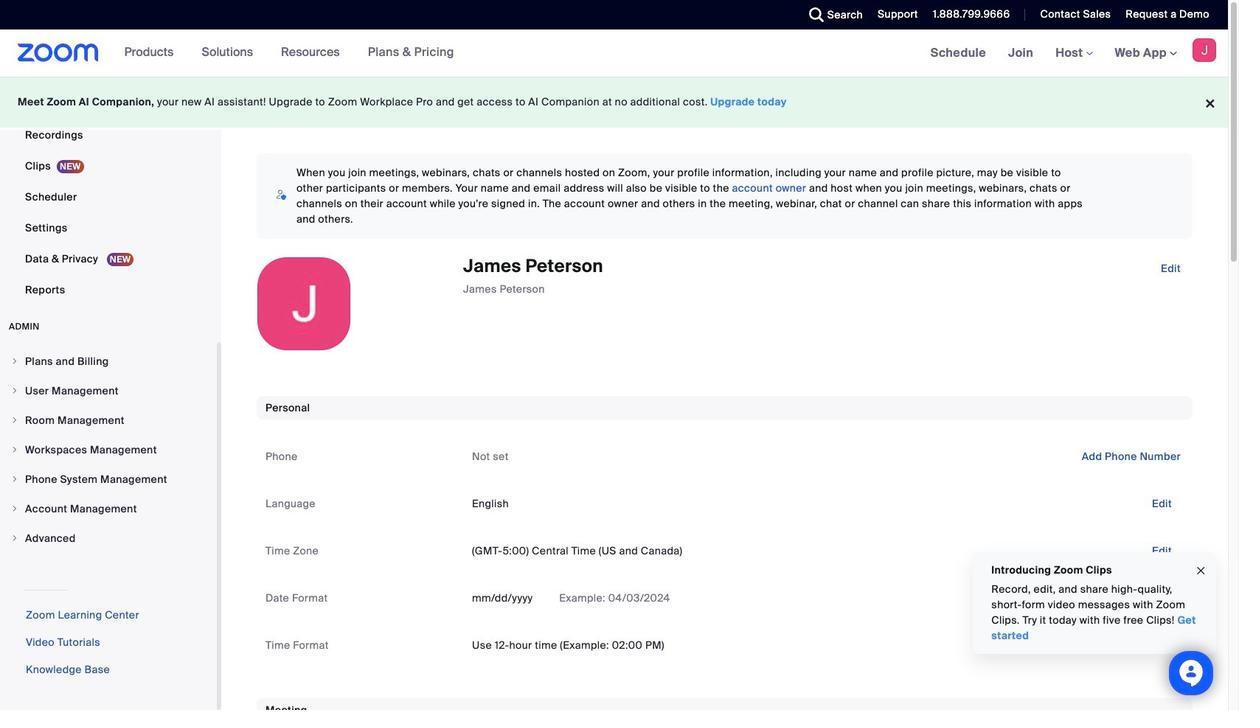 Task type: describe. For each thing, give the bounding box(es) containing it.
zoom logo image
[[18, 44, 99, 62]]

close image
[[1196, 563, 1207, 580]]

product information navigation
[[113, 30, 466, 77]]

user photo image
[[258, 258, 351, 351]]

meetings navigation
[[920, 30, 1229, 77]]

3 right image from the top
[[10, 534, 19, 543]]



Task type: vqa. For each thing, say whether or not it's contained in the screenshot.
219 Cloud Storage 5GB
no



Task type: locate. For each thing, give the bounding box(es) containing it.
2 vertical spatial right image
[[10, 534, 19, 543]]

right image
[[10, 446, 19, 455], [10, 505, 19, 514], [10, 534, 19, 543]]

2 right image from the top
[[10, 387, 19, 396]]

2 right image from the top
[[10, 505, 19, 514]]

1 right image from the top
[[10, 357, 19, 366]]

4 right image from the top
[[10, 475, 19, 484]]

profile picture image
[[1193, 38, 1217, 62]]

admin menu menu
[[0, 348, 217, 554]]

0 vertical spatial right image
[[10, 446, 19, 455]]

1 vertical spatial right image
[[10, 505, 19, 514]]

3 right image from the top
[[10, 416, 19, 425]]

1 right image from the top
[[10, 446, 19, 455]]

footer
[[0, 77, 1229, 128]]

right image
[[10, 357, 19, 366], [10, 387, 19, 396], [10, 416, 19, 425], [10, 475, 19, 484]]

personal menu menu
[[0, 0, 217, 306]]

banner
[[0, 30, 1229, 77]]



